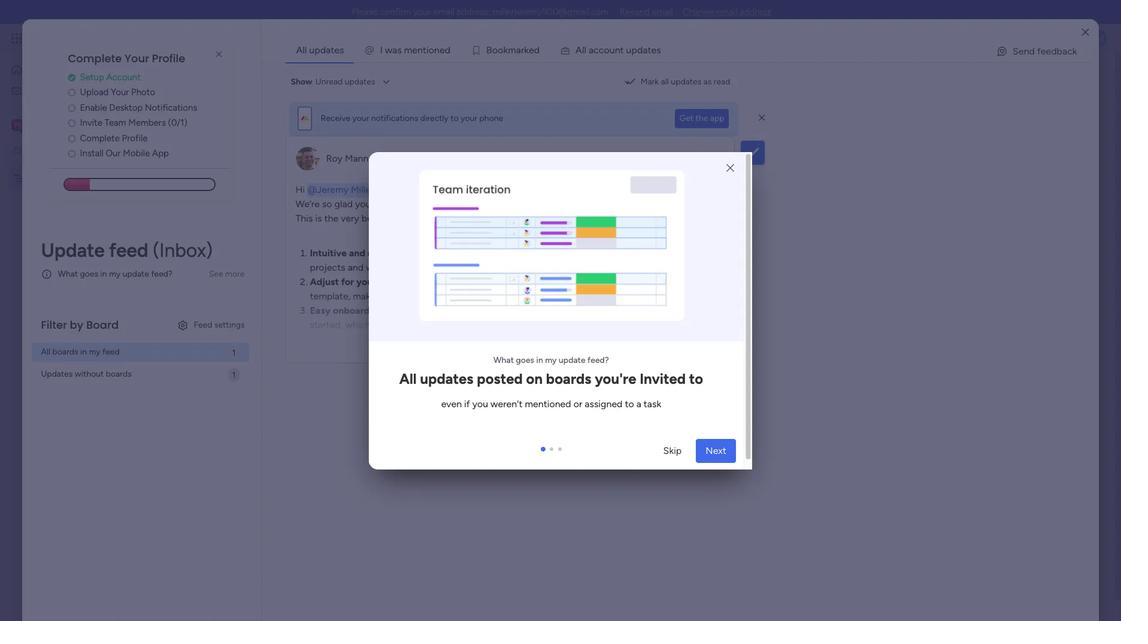 Task type: vqa. For each thing, say whether or not it's contained in the screenshot.


Task type: describe. For each thing, give the bounding box(es) containing it.
2 due date field from the top
[[499, 376, 540, 390]]

make
[[353, 290, 376, 302]]

circle o image for complete
[[68, 134, 76, 143]]

add view image
[[294, 113, 299, 122]]

to right not
[[625, 399, 634, 410]]

ready-
[[664, 276, 692, 287]]

hire
[[226, 399, 242, 410]]

a right b
[[516, 44, 521, 56]]

in up phone.
[[653, 305, 660, 316]]

2 c from the left
[[599, 44, 604, 56]]

more for read more
[[506, 344, 528, 355]]

4 e from the left
[[651, 44, 657, 56]]

made
[[692, 276, 716, 287]]

1 horizontal spatial project
[[182, 62, 246, 89]]

what for what goes in my update feed? all updates posted on boards you're invited to
[[493, 355, 514, 365]]

invited
[[639, 370, 685, 388]]

circle o image for enable
[[68, 103, 76, 112]]

updates inside button
[[671, 77, 701, 87]]

see more
[[209, 269, 245, 279]]

own,
[[408, 290, 428, 302]]

enable desktop notifications
[[80, 102, 197, 113]]

0 horizontal spatial for
[[341, 276, 354, 287]]

working
[[602, 229, 633, 240]]

see for see more
[[209, 269, 223, 279]]

don't
[[471, 305, 493, 316]]

is
[[315, 212, 322, 224]]

keep
[[415, 90, 433, 101]]

column information image for to do
[[546, 208, 555, 218]]

to down needed
[[579, 305, 588, 316]]

pick
[[637, 276, 654, 287]]

simple
[[555, 319, 583, 330]]

update
[[41, 239, 105, 262]]

send
[[1013, 46, 1035, 57]]

due date for second due date field from the bottom of the page
[[502, 208, 537, 218]]

m for e
[[404, 44, 412, 56]]

which
[[345, 319, 371, 330]]

most
[[631, 247, 653, 258]]

a right p on the top right of the page
[[643, 44, 648, 56]]

a right i on the left
[[392, 44, 397, 56]]

(inbox)
[[153, 239, 213, 262]]

main table button
[[181, 108, 249, 127]]

app
[[152, 148, 169, 159]]

to inside what goes in my update feed? all updates posted on boards you're invited to
[[689, 370, 703, 388]]

angle down image
[[233, 145, 239, 154]]

date for second due date field from the bottom of the page
[[520, 208, 537, 218]]

and left v2 done deadline icon
[[460, 247, 476, 258]]

even inside plan, manage and track all types of work, even for the most complex projects and workflows with ease.
[[577, 247, 598, 258]]

i w a s m e n t i o n e d
[[380, 44, 450, 56]]

1 due date field from the top
[[499, 206, 540, 220]]

complete for complete profile
[[80, 133, 120, 144]]

filter button
[[366, 140, 422, 159]]

project management inside project management list box
[[28, 173, 107, 183]]

your right the confirm
[[413, 7, 431, 17]]

2 s from the left
[[657, 44, 661, 56]]

your up make
[[356, 276, 376, 287]]

install our mobile app link
[[68, 147, 230, 160]]

due for second due date field from the bottom of the page
[[502, 208, 517, 218]]

update feed (inbox)
[[41, 239, 213, 262]]

table inside button
[[258, 112, 278, 122]]

track inside plan, manage and track all types of work, even for the most complex projects and workflows with ease.
[[479, 247, 500, 258]]

customizable
[[512, 276, 569, 287]]

here.
[[384, 198, 405, 209]]

of right type
[[250, 90, 258, 101]]

update for what goes in my update feed?
[[123, 269, 149, 279]]

m for a
[[508, 44, 516, 56]]

oct for stuck
[[510, 271, 523, 280]]

so
[[322, 198, 332, 209]]

this
[[296, 212, 313, 224]]

monthly sync
[[226, 273, 278, 283]]

work,
[[552, 247, 575, 258]]

your right the where
[[491, 90, 508, 101]]

started,
[[310, 319, 343, 330]]

column information image for completed
[[675, 378, 685, 388]]

getting
[[663, 305, 694, 316]]

management inside list box
[[57, 173, 107, 183]]

needed
[[565, 290, 598, 302]]

resend
[[620, 7, 650, 17]]

account
[[106, 72, 141, 83]]

sort button
[[426, 140, 468, 159]]

all for all updates
[[296, 44, 307, 56]]

boards inside what goes in my update feed? all updates posted on boards you're invited to
[[546, 370, 591, 388]]

dropdown for second "dropdown" field from the top of the page
[[714, 378, 753, 388]]

a inside the you don't have to be a techie to feel confident in getting started, which makes onboarding anyone in your team as simple as using their phone.
[[542, 305, 547, 316]]

you're
[[355, 198, 381, 209]]

and left robust:
[[349, 247, 365, 258]]

2 status field from the top
[[611, 376, 642, 390]]

even if you weren't mentioned or assigned to a task
[[441, 399, 661, 410]]

2 status from the top
[[614, 378, 639, 388]]

all for updates
[[661, 77, 669, 87]]

a left oct 12
[[504, 276, 509, 287]]

you inside the you don't have to be a techie to feel confident in getting started, which makes onboarding anyone in your team as simple as using their phone.
[[452, 305, 468, 316]]

interns
[[262, 399, 288, 410]]

0 horizontal spatial as
[[543, 319, 553, 330]]

all inside what goes in my update feed? all updates posted on boards you're invited to
[[399, 370, 416, 388]]

0 vertical spatial on
[[635, 229, 644, 240]]

fast
[[388, 305, 405, 316]]

template,
[[310, 290, 351, 302]]

directly
[[420, 113, 449, 123]]

home button
[[7, 60, 129, 79]]

or
[[573, 399, 582, 410]]

intuitive and robust:
[[310, 247, 399, 258]]

d for a l l a c c o u n t u p d a t e s
[[637, 44, 643, 56]]

2 l from the left
[[584, 44, 586, 56]]

next button
[[696, 439, 736, 463]]

skip button
[[653, 439, 691, 463]]

and inside it all starts with a customizable board. you can pick a ready-made template, make it your own, and choose the building blocks needed to jumpstart your work.
[[431, 290, 446, 302]]

adjust for your exact needs:
[[310, 276, 434, 287]]

a right pick
[[657, 276, 662, 287]]

enable desktop notifications link
[[68, 101, 230, 115]]

3 n from the left
[[615, 44, 620, 56]]

my
[[26, 85, 38, 95]]

to
[[206, 182, 219, 197]]

1 e from the left
[[412, 44, 417, 56]]

next
[[705, 445, 726, 457]]

receive
[[321, 113, 350, 123]]

lottie animation image
[[358, 152, 744, 341]]

send feedback button
[[991, 42, 1082, 61]]

all inside plan, manage and track all types of work, even for the most complex projects and workflows with ease.
[[503, 247, 512, 258]]

please confirm your email address: millerjeremy500@gmail.com
[[352, 7, 609, 17]]

you're
[[595, 370, 636, 388]]

project management list box
[[0, 165, 153, 350]]

more for see more
[[563, 90, 582, 100]]

jumpstart
[[612, 290, 653, 302]]

in for what goes in my update feed? all updates posted on boards you're invited to
[[536, 355, 543, 365]]

resend email
[[620, 7, 673, 17]]

tab list containing all updates
[[286, 38, 1094, 62]]

as inside button
[[703, 77, 712, 87]]

1 k from the left
[[503, 44, 508, 56]]

to inside it all starts with a customizable board. you can pick a ready-made template, make it your own, and choose the building blocks needed to jumpstart your work.
[[600, 290, 609, 302]]

v2 overdue deadline image
[[482, 272, 492, 283]]

Completed field
[[203, 352, 271, 368]]

oct for done
[[510, 250, 523, 259]]

1 status field from the top
[[611, 206, 642, 220]]

assigned
[[584, 399, 622, 410]]

phone.
[[644, 319, 673, 330]]

To Do field
[[203, 182, 240, 198]]

a right the a
[[589, 44, 594, 56]]

feed settings
[[194, 320, 245, 330]]

date for 2nd due date field from the top of the page
[[520, 378, 537, 388]]

0 horizontal spatial profile
[[122, 133, 148, 144]]

your for photo
[[111, 87, 129, 98]]

completed
[[206, 352, 268, 367]]

feed
[[194, 320, 212, 330]]

29
[[525, 399, 534, 408]]

hide button
[[472, 140, 516, 159]]

feed? for what goes in my update feed? all updates posted on boards you're invited to
[[587, 355, 609, 365]]

have
[[495, 305, 515, 316]]

0 vertical spatial project management
[[182, 62, 380, 89]]

desktop
[[109, 102, 143, 113]]

arrow down image
[[408, 142, 422, 156]]

in for all boards in my feed
[[80, 347, 87, 357]]

hi
[[296, 184, 305, 195]]

r
[[521, 44, 524, 56]]

2 o from the left
[[492, 44, 498, 56]]

see more
[[546, 90, 582, 100]]

0 horizontal spatial boards
[[52, 347, 78, 357]]

2 t from the left
[[620, 44, 624, 56]]

b o o k m a r k e d
[[486, 44, 540, 56]]

circle o image
[[68, 119, 76, 128]]

filter for filter by board
[[41, 317, 67, 332]]

what for what goes in my update feed?
[[58, 269, 78, 279]]

person
[[329, 144, 355, 154]]

your up fast
[[386, 290, 405, 302]]

to right directly
[[451, 113, 459, 123]]

1 horizontal spatial management
[[251, 62, 380, 89]]

project.
[[260, 90, 289, 101]]

main for main workspace
[[28, 119, 49, 130]]

setup account link
[[68, 71, 230, 84]]

2 owner field from the top
[[433, 376, 464, 390]]

2 k from the left
[[524, 44, 529, 56]]

1 horizontal spatial as
[[585, 319, 595, 330]]

using
[[597, 319, 620, 330]]

to left be
[[518, 305, 527, 316]]

notifications
[[371, 113, 418, 123]]

beginning
[[362, 212, 404, 224]]

update for what goes in my update feed? all updates posted on boards you're invited to
[[558, 355, 585, 365]]

you inside it all starts with a customizable board. you can pick a ready-made template, make it your own, and choose the building blocks needed to jumpstart your work.
[[600, 276, 616, 287]]

your inside 'hi @jeremy miller we're so glad you're here. this is the very beginning of your team's journey to exceptional teamwork.'
[[418, 212, 437, 224]]

type
[[231, 90, 248, 101]]

in for what goes in my update feed?
[[100, 269, 107, 279]]

change email address link
[[683, 7, 771, 17]]

2 n from the left
[[434, 44, 440, 56]]

project inside project management list box
[[28, 173, 55, 183]]

change email address
[[683, 7, 771, 17]]

goes for what goes in my update feed? all updates posted on boards you're invited to
[[516, 355, 534, 365]]

1 c from the left
[[594, 44, 599, 56]]

confident
[[609, 305, 650, 316]]

v2 done deadline image
[[482, 250, 492, 261]]

notifications
[[145, 102, 197, 113]]

sync
[[259, 273, 278, 283]]

b
[[486, 44, 492, 56]]

updates inside what goes in my update feed? all updates posted on boards you're invited to
[[420, 370, 473, 388]]

ease.
[[433, 261, 455, 273]]

3 o from the left
[[498, 44, 503, 56]]



Task type: locate. For each thing, give the bounding box(es) containing it.
1 vertical spatial owner field
[[433, 376, 464, 390]]

of left the where
[[456, 90, 464, 101]]

Project Management field
[[179, 62, 383, 89]]

dapulse x slim image right app
[[759, 112, 765, 123]]

do
[[222, 182, 237, 197]]

see right project
[[546, 90, 561, 100]]

on up most
[[635, 229, 644, 240]]

1 horizontal spatial email
[[652, 7, 673, 17]]

goes inside what goes in my update feed? all updates posted on boards you're invited to
[[516, 355, 534, 365]]

nov left 29
[[509, 399, 523, 408]]

track up "v2 overdue deadline" image
[[479, 247, 500, 258]]

dapulse x slim image
[[212, 47, 226, 62], [759, 112, 765, 123], [726, 161, 734, 175]]

email
[[433, 7, 455, 17], [652, 7, 673, 17], [716, 7, 737, 17]]

the inside 'hi @jeremy miller we're so glad you're here. this is the very beginning of your team's journey to exceptional teamwork.'
[[324, 212, 338, 224]]

2 vertical spatial dapulse x slim image
[[726, 161, 734, 175]]

1 due date from the top
[[502, 208, 537, 218]]

0 horizontal spatial track
[[435, 90, 454, 101]]

due date for 2nd due date field from the top of the page
[[502, 378, 537, 388]]

table button
[[249, 108, 286, 127]]

lottie animation element
[[358, 152, 744, 341]]

0 horizontal spatial project
[[28, 173, 55, 183]]

d right r at the top
[[534, 44, 540, 56]]

the up don't
[[482, 290, 497, 302]]

0 vertical spatial your
[[125, 51, 149, 66]]

Search field
[[268, 141, 303, 158]]

1 vertical spatial project management
[[28, 173, 107, 183]]

upload your photo
[[80, 87, 155, 98]]

v2 search image
[[259, 142, 268, 156]]

3 d from the left
[[637, 44, 643, 56]]

1 vertical spatial for
[[341, 276, 354, 287]]

roy
[[326, 152, 343, 164]]

2 d from the left
[[534, 44, 540, 56]]

adjust
[[310, 276, 339, 287]]

1 horizontal spatial feed?
[[587, 355, 609, 365]]

dropdown
[[714, 208, 753, 218], [714, 378, 753, 388]]

date up 4
[[520, 208, 537, 218]]

due date up nov 4
[[502, 208, 537, 218]]

dropdown for 1st "dropdown" field from the top of the page
[[714, 208, 753, 218]]

new right the add
[[222, 484, 238, 494]]

1 image
[[946, 25, 957, 38]]

1 vertical spatial goes
[[516, 355, 534, 365]]

2 horizontal spatial d
[[637, 44, 643, 56]]

manage
[[183, 90, 213, 101]]

0 vertical spatial new
[[244, 399, 260, 410]]

profile down invite team members (0/1)
[[122, 133, 148, 144]]

0 vertical spatial even
[[577, 247, 598, 258]]

u left p on the top right of the page
[[610, 44, 615, 56]]

1 vertical spatial due
[[502, 378, 517, 388]]

workflows
[[366, 261, 410, 273]]

2 oct from the top
[[510, 271, 523, 280]]

1 owner field from the top
[[433, 206, 464, 220]]

your
[[413, 7, 431, 17], [491, 90, 508, 101], [352, 113, 369, 123], [461, 113, 477, 123], [418, 212, 437, 224], [356, 276, 376, 287], [386, 290, 405, 302], [655, 290, 675, 302], [498, 319, 517, 330]]

t
[[423, 44, 426, 56], [620, 44, 624, 56], [648, 44, 651, 56]]

0 vertical spatial more
[[563, 90, 582, 100]]

circle o image up circle o image at the top left of the page
[[68, 103, 76, 112]]

project
[[510, 90, 537, 101]]

more inside button
[[506, 344, 528, 355]]

new inside button
[[222, 484, 238, 494]]

main inside "button"
[[200, 112, 218, 122]]

0 vertical spatial dapulse x slim image
[[212, 47, 226, 62]]

0 vertical spatial track
[[435, 90, 454, 101]]

filter inside 'popup button'
[[385, 144, 404, 154]]

and down it
[[431, 290, 446, 302]]

0 horizontal spatial my
[[89, 347, 100, 357]]

0 horizontal spatial what
[[58, 269, 78, 279]]

1 vertical spatial complete
[[80, 133, 120, 144]]

see
[[546, 90, 561, 100], [209, 269, 223, 279]]

1 n from the left
[[417, 44, 423, 56]]

stands.
[[539, 90, 566, 101]]

2 m from the left
[[508, 44, 516, 56]]

nov 4
[[511, 229, 532, 238]]

hide
[[491, 144, 509, 154]]

1 o from the left
[[429, 44, 434, 56]]

nov for nov 4
[[511, 229, 525, 238]]

tab list
[[286, 38, 1094, 62]]

table down 'any'
[[220, 112, 240, 122]]

m
[[14, 119, 21, 130]]

2 u from the left
[[626, 44, 632, 56]]

circle o image inside install our mobile app link
[[68, 149, 76, 158]]

teamwork.
[[569, 212, 616, 224]]

of inside plan, manage and track all types of work, even for the most complex projects and workflows with ease.
[[540, 247, 550, 258]]

very
[[341, 212, 359, 224]]

my for what goes in my update feed?
[[109, 269, 121, 279]]

team
[[519, 319, 541, 330]]

roy mann
[[326, 152, 369, 164]]

0 vertical spatial dropdown field
[[711, 206, 756, 220]]

setup account
[[80, 72, 141, 83]]

nov 29
[[509, 399, 534, 408]]

s right p on the top right of the page
[[657, 44, 661, 56]]

1 m from the left
[[404, 44, 412, 56]]

management down install
[[57, 173, 107, 183]]

0 horizontal spatial project management
[[28, 173, 107, 183]]

working on it
[[602, 229, 651, 240]]

upload
[[80, 87, 109, 98]]

mark all updates as read
[[641, 77, 730, 87]]

read
[[714, 77, 730, 87]]

email right the resend
[[652, 7, 673, 17]]

e right p on the top right of the page
[[651, 44, 657, 56]]

0 vertical spatial feed?
[[151, 269, 173, 279]]

0 horizontal spatial more
[[506, 344, 528, 355]]

1 horizontal spatial filter
[[385, 144, 404, 154]]

updates left read
[[671, 77, 701, 87]]

Due Date field
[[499, 206, 540, 220], [499, 376, 540, 390]]

due date
[[502, 208, 537, 218], [502, 378, 537, 388]]

even left if
[[441, 399, 462, 410]]

on inside what goes in my update feed? all updates posted on boards you're invited to
[[526, 370, 542, 388]]

1 vertical spatial even
[[441, 399, 462, 410]]

email left address:
[[433, 7, 455, 17]]

circle o image for upload
[[68, 88, 76, 97]]

0 horizontal spatial email
[[433, 7, 455, 17]]

complete up install
[[80, 133, 120, 144]]

a left task
[[636, 399, 641, 410]]

date up 29
[[520, 378, 537, 388]]

all for starts
[[445, 276, 454, 287]]

what goes in my update feed? all updates posted on boards you're invited to
[[399, 355, 703, 388]]

1 horizontal spatial you
[[600, 276, 616, 287]]

l
[[582, 44, 584, 56], [584, 44, 586, 56]]

complete up setup
[[68, 51, 122, 66]]

0 vertical spatial date
[[520, 208, 537, 218]]

project up 'any'
[[182, 62, 246, 89]]

feed? inside what goes in my update feed? all updates posted on boards you're invited to
[[587, 355, 609, 365]]

12
[[525, 271, 533, 280]]

31
[[525, 250, 533, 259]]

0 vertical spatial it
[[646, 229, 651, 240]]

1 oct from the top
[[510, 250, 523, 259]]

updates up if
[[420, 370, 473, 388]]

feed up what goes in my update feed? at the left of page
[[109, 239, 148, 262]]

profile up setup account link
[[152, 51, 185, 66]]

choose
[[449, 290, 480, 302]]

2 due from the top
[[502, 378, 517, 388]]

new
[[244, 399, 260, 410], [222, 484, 238, 494]]

1 vertical spatial all
[[503, 247, 512, 258]]

nov for nov 29
[[509, 399, 523, 408]]

all down onboarding
[[399, 370, 416, 388]]

0 horizontal spatial table
[[220, 112, 240, 122]]

more down the a
[[563, 90, 582, 100]]

new for hire
[[244, 399, 260, 410]]

the right the "is"
[[324, 212, 338, 224]]

your down the set on the top of page
[[352, 113, 369, 123]]

Owner field
[[433, 206, 464, 220], [433, 376, 464, 390]]

1 vertical spatial it
[[378, 290, 384, 302]]

in right 'read more' at the bottom left of the page
[[536, 355, 543, 365]]

project down search in workspace field
[[28, 173, 55, 183]]

1 vertical spatial what
[[493, 355, 514, 365]]

2 vertical spatial all
[[445, 276, 454, 287]]

update down simple at bottom
[[558, 355, 585, 365]]

complete for complete your profile
[[68, 51, 122, 66]]

what down update
[[58, 269, 78, 279]]

your inside the you don't have to be a techie to feel confident in getting started, which makes onboarding anyone in your team as simple as using their phone.
[[498, 319, 517, 330]]

1 t from the left
[[423, 44, 426, 56]]

the inside it all starts with a customizable board. you can pick a ready-made template, make it your own, and choose the building blocks needed to jumpstart your work.
[[482, 290, 497, 302]]

1 horizontal spatial new
[[244, 399, 260, 410]]

column information image
[[546, 208, 555, 218], [546, 378, 555, 388], [675, 378, 685, 388]]

adoption:
[[407, 305, 450, 316]]

0 vertical spatial owner
[[436, 208, 461, 218]]

2 email from the left
[[652, 7, 673, 17]]

0 vertical spatial you
[[600, 276, 616, 287]]

4 circle o image from the top
[[68, 149, 76, 158]]

1 horizontal spatial u
[[626, 44, 632, 56]]

filter for filter
[[385, 144, 404, 154]]

2 owner from the top
[[436, 378, 461, 388]]

0 horizontal spatial goes
[[80, 269, 98, 279]]

1 vertical spatial status field
[[611, 376, 642, 390]]

1 dropdown field from the top
[[711, 206, 756, 220]]

see more link
[[545, 89, 583, 101]]

in down don't
[[488, 319, 495, 330]]

your for profile
[[125, 51, 149, 66]]

owner field left journey
[[433, 206, 464, 220]]

0 vertical spatial profile
[[152, 51, 185, 66]]

0 horizontal spatial even
[[441, 399, 462, 410]]

2 table from the left
[[258, 112, 278, 122]]

monthly
[[226, 273, 257, 283]]

3 circle o image from the top
[[68, 134, 76, 143]]

select product image
[[11, 32, 23, 44]]

main down manage
[[200, 112, 218, 122]]

circle o image for install
[[68, 149, 76, 158]]

2 dropdown field from the top
[[711, 376, 756, 390]]

of inside 'hi @jeremy miller we're so glad you're here. this is the very beginning of your team's journey to exceptional teamwork.'
[[407, 212, 416, 224]]

updates
[[41, 369, 73, 379]]

see left more
[[209, 269, 223, 279]]

3 e from the left
[[529, 44, 534, 56]]

1 vertical spatial with
[[483, 276, 502, 287]]

new right hire on the bottom left of the page
[[244, 399, 260, 410]]

1 1 from the top
[[232, 348, 236, 358]]

my for what goes in my update feed? all updates posted on boards you're invited to
[[545, 355, 556, 365]]

column information image
[[675, 208, 685, 218]]

mark all updates as read button
[[619, 72, 735, 92]]

1 horizontal spatial s
[[657, 44, 661, 56]]

0 vertical spatial oct
[[510, 250, 523, 259]]

feed? for what goes in my update feed?
[[151, 269, 173, 279]]

and down intuitive and robust:
[[348, 261, 364, 273]]

for inside plan, manage and track all types of work, even for the most complex projects and workflows with ease.
[[600, 247, 613, 258]]

d right i
[[445, 44, 450, 56]]

0 horizontal spatial dapulse x slim image
[[212, 47, 226, 62]]

filter left the arrow down 'image'
[[385, 144, 404, 154]]

project management
[[182, 62, 380, 89], [28, 173, 107, 183]]

group
[[540, 447, 561, 452]]

0 vertical spatial 1
[[232, 348, 236, 358]]

2 e from the left
[[440, 44, 445, 56]]

please
[[352, 7, 378, 17]]

update down "update feed (inbox)"
[[123, 269, 149, 279]]

1 u from the left
[[610, 44, 615, 56]]

1 vertical spatial dapulse x slim image
[[759, 112, 765, 123]]

board
[[86, 317, 119, 332]]

work.
[[677, 290, 700, 302]]

1 email from the left
[[433, 7, 455, 17]]

Status field
[[611, 206, 642, 220], [611, 376, 642, 390]]

see for see more
[[546, 90, 561, 100]]

your down ready- on the right top of the page
[[655, 290, 675, 302]]

task
[[304, 207, 321, 217]]

you
[[600, 276, 616, 287], [452, 305, 468, 316]]

1 dropdown from the top
[[714, 208, 753, 218]]

Search in workspace field
[[25, 144, 100, 158]]

my inside what goes in my update feed? all updates posted on boards you're invited to
[[545, 355, 556, 365]]

boards up updates
[[52, 347, 78, 357]]

table inside "button"
[[220, 112, 240, 122]]

with down plan, manage and track all types of work, even for the most complex projects and workflows with ease.
[[483, 276, 502, 287]]

your down account
[[111, 87, 129, 98]]

e right r at the top
[[529, 44, 534, 56]]

all inside button
[[661, 77, 669, 87]]

get
[[679, 113, 694, 123]]

2 horizontal spatial my
[[545, 355, 556, 365]]

0 vertical spatial updates
[[309, 44, 344, 56]]

a right be
[[542, 305, 547, 316]]

updates up owners,
[[309, 44, 344, 56]]

my for all boards in my feed
[[89, 347, 100, 357]]

0 horizontal spatial see
[[209, 269, 223, 279]]

1 due from the top
[[502, 208, 517, 218]]

updates inside tab list
[[309, 44, 344, 56]]

2 dropdown from the top
[[714, 378, 753, 388]]

a
[[392, 44, 397, 56], [516, 44, 521, 56], [589, 44, 594, 56], [643, 44, 648, 56], [504, 276, 509, 287], [657, 276, 662, 287], [542, 305, 547, 316], [636, 399, 641, 410]]

dapulse x slim image up 'any'
[[212, 47, 226, 62]]

workspace selection element
[[11, 118, 100, 133]]

circle o image inside enable desktop notifications link
[[68, 103, 76, 112]]

the inside button
[[696, 113, 708, 123]]

management up assign
[[251, 62, 380, 89]]

read more
[[481, 344, 528, 355]]

3 t from the left
[[648, 44, 651, 56]]

owner
[[436, 208, 461, 218], [436, 378, 461, 388]]

1 status from the top
[[614, 208, 639, 218]]

circle o image inside the complete profile link
[[68, 134, 76, 143]]

circle o image
[[68, 88, 76, 97], [68, 103, 76, 112], [68, 134, 76, 143], [68, 149, 76, 158]]

2 horizontal spatial t
[[648, 44, 651, 56]]

blocks
[[535, 290, 563, 302]]

circle o image down check circle image
[[68, 88, 76, 97]]

workspace image
[[11, 118, 23, 131]]

1 vertical spatial project
[[28, 173, 55, 183]]

plan,
[[402, 247, 422, 258]]

1 horizontal spatial updates
[[420, 370, 473, 388]]

due date field up nov 29
[[499, 376, 540, 390]]

the inside plan, manage and track all types of work, even for the most complex projects and workflows with ease.
[[615, 247, 629, 258]]

n
[[417, 44, 423, 56], [434, 44, 440, 56], [615, 44, 620, 56]]

u
[[610, 44, 615, 56], [626, 44, 632, 56]]

1 horizontal spatial track
[[479, 247, 500, 258]]

skip
[[663, 445, 681, 457]]

1 vertical spatial dropdown
[[714, 378, 753, 388]]

due for 2nd due date field from the top of the page
[[502, 378, 517, 388]]

1 horizontal spatial n
[[434, 44, 440, 56]]

1 horizontal spatial for
[[600, 247, 613, 258]]

l right the a
[[584, 44, 586, 56]]

email right change
[[716, 7, 737, 17]]

what inside what goes in my update feed? all updates posted on boards you're invited to
[[493, 355, 514, 365]]

set
[[349, 90, 361, 101]]

2 horizontal spatial all
[[661, 77, 669, 87]]

1 vertical spatial all
[[41, 347, 50, 357]]

0 vertical spatial due
[[502, 208, 517, 218]]

all inside it all starts with a customizable board. you can pick a ready-made template, make it your own, and choose the building blocks needed to jumpstart your work.
[[445, 276, 454, 287]]

0 horizontal spatial it
[[378, 290, 384, 302]]

1 vertical spatial nov
[[509, 399, 523, 408]]

1 date from the top
[[520, 208, 537, 218]]

1 horizontal spatial even
[[577, 247, 598, 258]]

our
[[106, 148, 121, 159]]

all updates link
[[287, 39, 354, 62]]

o left p on the top right of the page
[[604, 44, 610, 56]]

assign
[[291, 90, 316, 101]]

as down feel
[[585, 319, 595, 330]]

owner left journey
[[436, 208, 461, 218]]

0 vertical spatial dropdown
[[714, 208, 753, 218]]

1 table from the left
[[220, 112, 240, 122]]

with inside it all starts with a customizable board. you can pick a ready-made template, make it your own, and choose the building blocks needed to jumpstart your work.
[[483, 276, 502, 287]]

goes for what goes in my update feed?
[[80, 269, 98, 279]]

1 vertical spatial track
[[479, 247, 500, 258]]

2 horizontal spatial n
[[615, 44, 620, 56]]

1 vertical spatial due date
[[502, 378, 537, 388]]

0 vertical spatial due date field
[[499, 206, 540, 220]]

0 vertical spatial feed
[[109, 239, 148, 262]]

0 horizontal spatial updates
[[309, 44, 344, 56]]

close image
[[1082, 28, 1089, 37]]

robust:
[[368, 247, 399, 258]]

check circle image
[[68, 73, 76, 82]]

l up see more link
[[582, 44, 584, 56]]

1 for all boards in my feed
[[232, 348, 236, 358]]

with inside plan, manage and track all types of work, even for the most complex projects and workflows with ease.
[[412, 261, 431, 273]]

your left phone at top left
[[461, 113, 477, 123]]

main inside workspace selection element
[[28, 119, 49, 130]]

show board description image
[[388, 69, 402, 81]]

goes up posted
[[516, 355, 534, 365]]

1 d from the left
[[445, 44, 450, 56]]

exceptional
[[515, 212, 567, 224]]

setup
[[80, 72, 104, 83]]

my down "update feed (inbox)"
[[109, 269, 121, 279]]

track right keep
[[435, 90, 454, 101]]

1 horizontal spatial dapulse x slim image
[[726, 161, 734, 175]]

0 vertical spatial all
[[661, 77, 669, 87]]

o right b
[[498, 44, 503, 56]]

and left keep
[[399, 90, 413, 101]]

dapulse x slim image down get the app button
[[726, 161, 734, 175]]

to up feel
[[600, 290, 609, 302]]

complete your profile
[[68, 51, 185, 66]]

i
[[380, 44, 383, 56]]

you down choose
[[452, 305, 468, 316]]

0 vertical spatial with
[[412, 261, 431, 273]]

2 due date from the top
[[502, 378, 537, 388]]

4 o from the left
[[604, 44, 610, 56]]

2 circle o image from the top
[[68, 103, 76, 112]]

feed? up you're
[[587, 355, 609, 365]]

0 horizontal spatial feed?
[[151, 269, 173, 279]]

e
[[412, 44, 417, 56], [440, 44, 445, 56], [529, 44, 534, 56], [651, 44, 657, 56]]

date
[[520, 208, 537, 218], [520, 378, 537, 388]]

your up setup account link
[[125, 51, 149, 66]]

to right invited
[[689, 370, 703, 388]]

app
[[710, 113, 724, 123]]

1
[[232, 348, 236, 358], [232, 370, 236, 380]]

your left 'team's'
[[418, 212, 437, 224]]

miller
[[351, 184, 374, 195]]

jeremy miller image
[[1088, 29, 1107, 48]]

person button
[[310, 140, 362, 159]]

0 vertical spatial filter
[[385, 144, 404, 154]]

0 horizontal spatial s
[[397, 44, 402, 56]]

3 email from the left
[[716, 7, 737, 17]]

new for add
[[222, 484, 238, 494]]

group
[[240, 484, 262, 494]]

all up updates
[[41, 347, 50, 357]]

1 vertical spatial profile
[[122, 133, 148, 144]]

1 horizontal spatial on
[[635, 229, 644, 240]]

see more button
[[204, 265, 249, 284]]

0 horizontal spatial you
[[452, 305, 468, 316]]

in up updates without boards
[[80, 347, 87, 357]]

t right w
[[423, 44, 426, 56]]

m left r at the top
[[508, 44, 516, 56]]

as right team
[[543, 319, 553, 330]]

1 owner from the top
[[436, 208, 461, 218]]

Dropdown field
[[711, 206, 756, 220], [711, 376, 756, 390]]

1 s from the left
[[397, 44, 402, 56]]

n left i
[[417, 44, 423, 56]]

option
[[0, 167, 153, 169]]

all for all boards in my feed
[[41, 347, 50, 357]]

1 horizontal spatial it
[[646, 229, 651, 240]]

due date field up nov 4
[[499, 206, 540, 220]]

1 vertical spatial more
[[506, 344, 528, 355]]

mann
[[345, 152, 369, 164]]

1 vertical spatial feed
[[102, 347, 120, 357]]

as
[[703, 77, 712, 87], [543, 319, 553, 330], [585, 319, 595, 330]]

n left p on the top right of the page
[[615, 44, 620, 56]]

hire new interns
[[226, 399, 288, 410]]

timelines
[[363, 90, 397, 101]]

1 for updates without boards
[[232, 370, 236, 380]]

1 horizontal spatial table
[[258, 112, 278, 122]]

update inside what goes in my update feed? all updates posted on boards you're invited to
[[558, 355, 585, 365]]

members
[[128, 118, 166, 128]]

1 circle o image from the top
[[68, 88, 76, 97]]

to inside 'hi @jeremy miller we're so glad you're here. this is the very beginning of your team's journey to exceptional teamwork.'
[[504, 212, 513, 224]]

d for i w a s m e n t i o n e d
[[445, 44, 450, 56]]

feedback
[[1037, 46, 1077, 57]]

my down simple at bottom
[[545, 355, 556, 365]]

0 vertical spatial owner field
[[433, 206, 464, 220]]

invite team members (0/1) link
[[68, 116, 230, 130]]

it inside it all starts with a customizable board. you can pick a ready-made template, make it your own, and choose the building blocks needed to jumpstart your work.
[[378, 290, 384, 302]]

0 horizontal spatial u
[[610, 44, 615, 56]]

main for main table
[[200, 112, 218, 122]]

circle o image inside upload your photo link
[[68, 88, 76, 97]]

i
[[426, 44, 429, 56]]

email for resend email
[[652, 7, 673, 17]]

1 vertical spatial you
[[452, 305, 468, 316]]

2 date from the top
[[520, 378, 537, 388]]

0 horizontal spatial m
[[404, 44, 412, 56]]

due date up nov 29
[[502, 378, 537, 388]]

1 down completed field
[[232, 370, 236, 380]]

in inside what goes in my update feed? all updates posted on boards you're invited to
[[536, 355, 543, 365]]

0 horizontal spatial all
[[445, 276, 454, 287]]

see inside button
[[209, 269, 223, 279]]

1 horizontal spatial goes
[[516, 355, 534, 365]]

1 l from the left
[[582, 44, 584, 56]]

2 1 from the top
[[232, 370, 236, 380]]

email for change email address
[[716, 7, 737, 17]]

1 vertical spatial your
[[111, 87, 129, 98]]

d up mark
[[637, 44, 643, 56]]

s right w
[[397, 44, 402, 56]]

oct left '31'
[[510, 250, 523, 259]]

0 horizontal spatial k
[[503, 44, 508, 56]]

their
[[622, 319, 642, 330]]

t left p on the top right of the page
[[620, 44, 624, 56]]

1 horizontal spatial boards
[[106, 369, 132, 379]]

1 horizontal spatial see
[[546, 90, 561, 100]]



